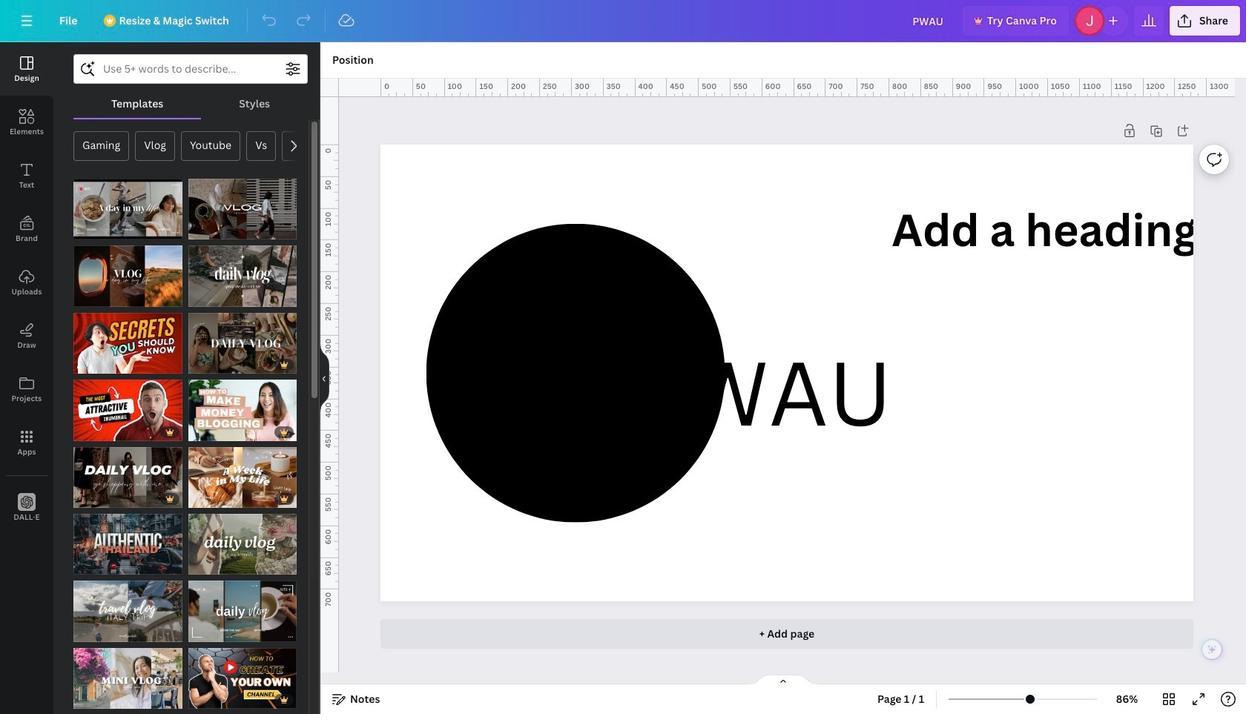 Task type: locate. For each thing, give the bounding box(es) containing it.
big text how to youtube thumbnail image
[[188, 380, 297, 441]]

neutral elegant minimalist daily vlog youtube thumbnail group
[[188, 237, 297, 307]]

white brown modern playful daily vlog youtube thumbnail image
[[188, 447, 297, 508]]

1 vertical spatial brown minimalist lifestyle daily vlog youtube thumbnail image
[[188, 581, 297, 643]]

white simple mini vlog youtube thumbnail group
[[73, 640, 182, 710]]

brown minimalist lifestyle daily vlog youtube thumbnail group up marketing channel youtube thumbnail
[[188, 581, 297, 643]]

brown minimalist lifestyle daily vlog youtube thumbnail image
[[73, 179, 182, 240], [188, 581, 297, 643]]

1 horizontal spatial brown minimalist lifestyle daily vlog youtube thumbnail group
[[188, 581, 297, 643]]

neutral minimalist travel vlog youtube thumbnail group
[[73, 581, 182, 643]]

0 horizontal spatial brown minimalist lifestyle daily vlog youtube thumbnail group
[[73, 170, 182, 240]]

neutral minimalist travel vlog youtube thumbnail image
[[73, 581, 182, 643]]

most attractive youtube thumbnail image
[[73, 380, 182, 441]]

brown minimalist lifestyle daily vlog youtube thumbnail group
[[73, 170, 182, 240], [188, 581, 297, 643]]

marketing channel youtube thumbnail group
[[188, 640, 297, 710]]

red colorful tips youtube thumbnail image
[[73, 313, 182, 374]]

brown and white simple vlog youtube thumbnail image
[[188, 179, 297, 240]]

brown minimalist lifestyle daily vlog youtube thumbnail group up orange yellow minimalist aesthetic a day in my life travel vlog youtube thumbnail at top left
[[73, 170, 182, 240]]

brown minimalist lifestyle daily vlog youtube thumbnail image up marketing channel youtube thumbnail
[[188, 581, 297, 643]]

Use 5+ words to describe... search field
[[103, 55, 278, 83]]

neutral elegant minimalist daily vlog youtube thumbnail image
[[188, 246, 297, 307]]

0 vertical spatial brown minimalist lifestyle daily vlog youtube thumbnail image
[[73, 179, 182, 240]]

brown minimalist lifestyle daily vlog youtube thumbnail image up orange yellow minimalist aesthetic a day in my life travel vlog youtube thumbnail at top left
[[73, 179, 182, 240]]

brown and white simple vlog youtube thumbnail group
[[188, 170, 297, 240]]

side panel tab list
[[0, 42, 53, 535]]

marketing channel youtube thumbnail image
[[188, 649, 297, 710]]



Task type: vqa. For each thing, say whether or not it's contained in the screenshot.
Pink Aesthetic Handwritten Wedding Agent Business Card "image"
no



Task type: describe. For each thing, give the bounding box(es) containing it.
1 horizontal spatial brown minimalist lifestyle daily vlog youtube thumbnail image
[[188, 581, 297, 643]]

orange yellow minimalist aesthetic a day in my life travel vlog youtube thumbnail image
[[73, 246, 182, 307]]

brown black elegant aesthetic fashion vlog youtube thumbnail group
[[73, 438, 182, 508]]

Design title text field
[[901, 6, 957, 36]]

orange yellow minimalist aesthetic a day in my life travel vlog youtube thumbnail group
[[73, 237, 182, 307]]

show pages image
[[748, 675, 819, 686]]

0 vertical spatial brown minimalist lifestyle daily vlog youtube thumbnail group
[[73, 170, 182, 240]]

white brown modern playful daily vlog youtube thumbnail group
[[188, 438, 297, 508]]

main menu bar
[[0, 0, 1247, 42]]

dark grey minimalist photo travel youtube thumbnail image
[[73, 514, 182, 575]]

canva assistant image
[[1206, 644, 1219, 657]]

Zoom button
[[1104, 688, 1152, 712]]

brown black elegant aesthetic fashion vlog youtube thumbnail image
[[73, 447, 182, 508]]

brown white modern lifestyle vlog youtube thumbnail image
[[188, 313, 297, 374]]

hide image
[[320, 343, 330, 414]]

0 horizontal spatial brown minimalist lifestyle daily vlog youtube thumbnail image
[[73, 179, 182, 240]]

big text how to youtube thumbnail group
[[188, 371, 297, 441]]

1 vertical spatial brown minimalist lifestyle daily vlog youtube thumbnail group
[[188, 581, 297, 643]]

green white minimalistic simple collage  daily vlog youtube thumbnail image
[[188, 514, 297, 575]]

red colorful tips youtube thumbnail group
[[73, 304, 182, 374]]

most attractive youtube thumbnail group
[[73, 371, 182, 441]]

white simple mini vlog youtube thumbnail image
[[73, 649, 182, 710]]

brown white modern lifestyle vlog youtube thumbnail group
[[188, 304, 297, 374]]



